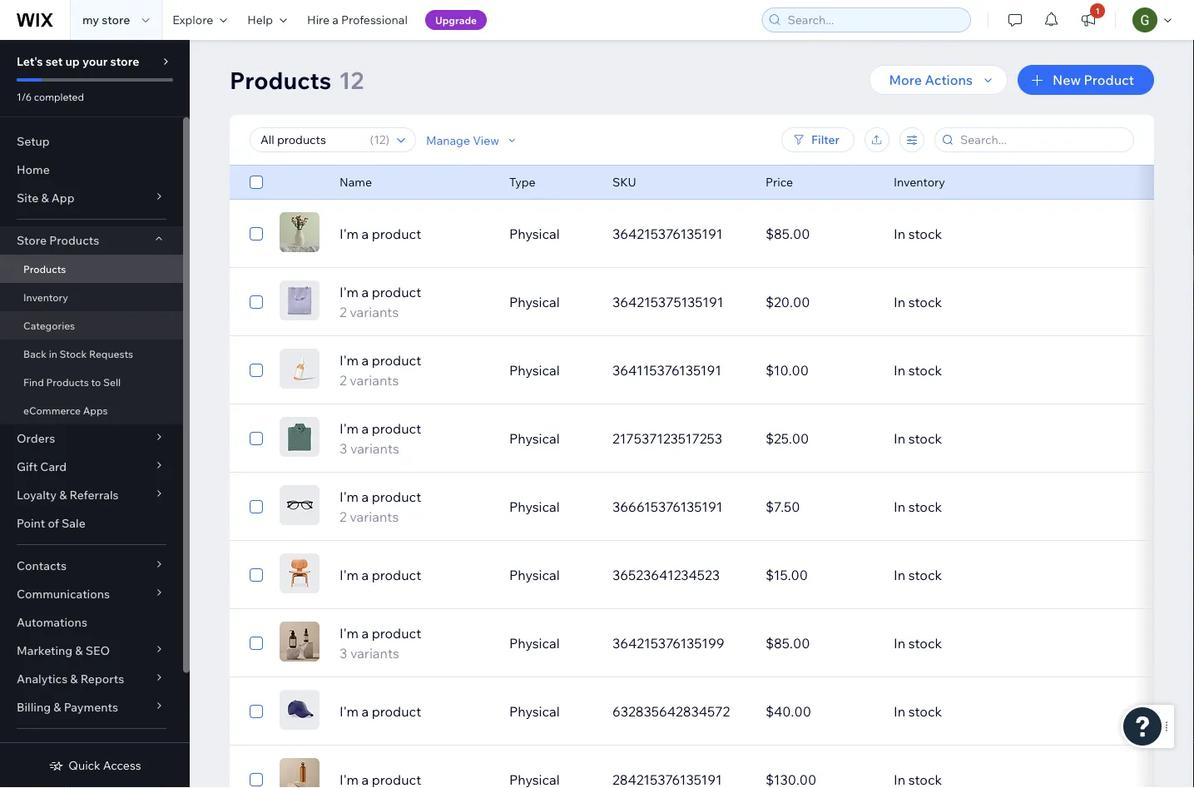 Task type: vqa. For each thing, say whether or not it's contained in the screenshot.
"Community"
no



Task type: describe. For each thing, give the bounding box(es) containing it.
store products
[[17, 233, 99, 248]]

orders
[[17, 431, 55, 446]]

i'm a product 3 variants for 364215376135199
[[340, 625, 422, 662]]

366615376135191
[[613, 499, 723, 515]]

in
[[49, 348, 57, 360]]

products down store
[[23, 263, 66, 275]]

632835642834572 link
[[603, 692, 756, 732]]

ecommerce
[[23, 404, 81, 417]]

$40.00
[[766, 704, 812, 720]]

)
[[386, 132, 390, 147]]

4 i'm from the top
[[340, 421, 359, 437]]

3 i'm from the top
[[340, 352, 359, 369]]

sell
[[103, 376, 121, 388]]

gift card button
[[0, 453, 183, 481]]

new product
[[1053, 72, 1135, 88]]

4 product from the top
[[372, 421, 422, 437]]

card
[[40, 460, 67, 474]]

in stock link for 366615376135191
[[884, 487, 1085, 527]]

in for 632835642834572
[[894, 704, 906, 720]]

& for site
[[41, 191, 49, 205]]

manage view
[[426, 133, 500, 147]]

i'm a product link for 36523641234523
[[330, 565, 500, 585]]

physical link for 632835642834572
[[500, 692, 603, 732]]

hire
[[307, 12, 330, 27]]

variants for 364215375135191
[[350, 304, 399, 321]]

$85.00 link for 364215376135191
[[756, 214, 884, 254]]

marketing & seo
[[17, 644, 110, 658]]

6 product from the top
[[372, 567, 422, 584]]

home
[[17, 162, 50, 177]]

quick access button
[[49, 759, 141, 774]]

stock for 364215376135199
[[909, 635, 943, 652]]

setup
[[17, 134, 50, 149]]

hire a professional
[[307, 12, 408, 27]]

in for 364215375135191
[[894, 294, 906, 311]]

2 for 364215375135191
[[340, 304, 347, 321]]

upgrade button
[[425, 10, 487, 30]]

to
[[91, 376, 101, 388]]

up
[[65, 54, 80, 69]]

physical link for 364215375135191
[[500, 282, 603, 322]]

in stock link for 364215376135191
[[884, 214, 1085, 254]]

physical for 36523641234523
[[510, 567, 560, 584]]

find products to sell link
[[0, 368, 183, 396]]

product
[[1085, 72, 1135, 88]]

variants for 364115376135191
[[350, 372, 399, 389]]

sku
[[613, 175, 637, 189]]

in stock link for 364215376135199
[[884, 624, 1085, 664]]

store products button
[[0, 227, 183, 255]]

1 i'm from the top
[[340, 226, 359, 242]]

364215376135199
[[613, 635, 725, 652]]

i'm a product for 632835642834572
[[340, 704, 422, 720]]

point of sale link
[[0, 510, 183, 538]]

in stock for 632835642834572
[[894, 704, 943, 720]]

0 vertical spatial inventory
[[894, 175, 946, 189]]

more
[[890, 72, 923, 88]]

quick access
[[69, 759, 141, 773]]

(
[[370, 132, 374, 147]]

physical link for 364215376135191
[[500, 214, 603, 254]]

i'm a product 2 variants for 366615376135191
[[340, 489, 422, 525]]

requests
[[89, 348, 133, 360]]

physical for 364215376135191
[[510, 226, 560, 242]]

physical link for 217537123517253
[[500, 419, 603, 459]]

explore
[[173, 12, 213, 27]]

physical link for 364115376135191
[[500, 351, 603, 391]]

name
[[340, 175, 372, 189]]

reports
[[81, 672, 124, 687]]

professional
[[341, 12, 408, 27]]

let's set up your store
[[17, 54, 139, 69]]

5 product from the top
[[372, 489, 422, 505]]

i'm a product link for 632835642834572
[[330, 702, 500, 722]]

i'm a product link for 364215376135191
[[330, 224, 500, 244]]

in for 364215376135191
[[894, 226, 906, 242]]

1 product from the top
[[372, 226, 422, 242]]

billing & payments
[[17, 700, 118, 715]]

i'm a product 2 variants for 364115376135191
[[340, 352, 422, 389]]

( 12 )
[[370, 132, 390, 147]]

products 12
[[230, 65, 364, 95]]

$40.00 link
[[756, 692, 884, 732]]

home link
[[0, 156, 183, 184]]

0 vertical spatial search... field
[[783, 8, 966, 32]]

payments
[[64, 700, 118, 715]]

in stock link for 364215375135191
[[884, 282, 1085, 322]]

actions
[[926, 72, 973, 88]]

in stock link for 364115376135191
[[884, 351, 1085, 391]]

5 i'm from the top
[[340, 489, 359, 505]]

site
[[17, 191, 39, 205]]

analytics & reports
[[17, 672, 124, 687]]

ecommerce apps
[[23, 404, 108, 417]]

variants for 366615376135191
[[350, 509, 399, 525]]

stock for 364215375135191
[[909, 294, 943, 311]]

new
[[1053, 72, 1082, 88]]

2 product from the top
[[372, 284, 422, 301]]

physical for 364215375135191
[[510, 294, 560, 311]]

loyalty & referrals button
[[0, 481, 183, 510]]

price
[[766, 175, 794, 189]]

physical link for 36523641234523
[[500, 555, 603, 595]]

2 for 366615376135191
[[340, 509, 347, 525]]

filter
[[812, 132, 840, 147]]

& for analytics
[[70, 672, 78, 687]]

referrals
[[70, 488, 119, 503]]

$25.00 link
[[756, 419, 884, 459]]

& for billing
[[54, 700, 61, 715]]

7 i'm from the top
[[340, 625, 359, 642]]

help
[[247, 12, 273, 27]]

stock for 632835642834572
[[909, 704, 943, 720]]

$85.00 for 364215376135199
[[766, 635, 811, 652]]

physical link for 366615376135191
[[500, 487, 603, 527]]

stock
[[60, 348, 87, 360]]

i'm a product 2 variants for 364215375135191
[[340, 284, 422, 321]]

$15.00
[[766, 567, 809, 584]]

inventory inside sidebar element
[[23, 291, 68, 304]]

stock for 366615376135191
[[909, 499, 943, 515]]

of
[[48, 516, 59, 531]]

1/6
[[17, 90, 32, 103]]

1/6 completed
[[17, 90, 84, 103]]

3 for 364215376135199
[[340, 645, 347, 662]]

i'm a product for 364215376135191
[[340, 226, 422, 242]]

point
[[17, 516, 45, 531]]

physical for 217537123517253
[[510, 431, 560, 447]]

6 i'm from the top
[[340, 567, 359, 584]]

quick
[[69, 759, 100, 773]]

store inside sidebar element
[[110, 54, 139, 69]]

back
[[23, 348, 47, 360]]



Task type: locate. For each thing, give the bounding box(es) containing it.
more actions button
[[870, 65, 1008, 95]]

app
[[51, 191, 75, 205]]

3 stock from the top
[[909, 362, 943, 379]]

1 i'm a product 3 variants from the top
[[340, 421, 422, 457]]

billing
[[17, 700, 51, 715]]

products inside popup button
[[49, 233, 99, 248]]

& right site
[[41, 191, 49, 205]]

3 in stock from the top
[[894, 362, 943, 379]]

your
[[82, 54, 108, 69]]

stock for 364115376135191
[[909, 362, 943, 379]]

& for marketing
[[75, 644, 83, 658]]

sale
[[62, 516, 86, 531]]

1 vertical spatial inventory
[[23, 291, 68, 304]]

0 vertical spatial 12
[[339, 65, 364, 95]]

3 physical link from the top
[[500, 351, 603, 391]]

Search... field
[[783, 8, 966, 32], [956, 128, 1129, 152]]

physical for 364115376135191
[[510, 362, 560, 379]]

6 in from the top
[[894, 567, 906, 584]]

1 3 from the top
[[340, 441, 347, 457]]

more actions
[[890, 72, 973, 88]]

$10.00 link
[[756, 351, 884, 391]]

5 in stock link from the top
[[884, 487, 1085, 527]]

store right your on the top of the page
[[110, 54, 139, 69]]

4 stock from the top
[[909, 431, 943, 447]]

sidebar element
[[0, 40, 190, 789]]

& inside dropdown button
[[41, 191, 49, 205]]

8 product from the top
[[372, 704, 422, 720]]

0 vertical spatial $85.00 link
[[756, 214, 884, 254]]

marketing & seo button
[[0, 637, 183, 665]]

2 i'm a product 2 variants from the top
[[340, 352, 422, 389]]

364215376135191 link
[[603, 214, 756, 254]]

5 physical from the top
[[510, 499, 560, 515]]

2 i'm a product 3 variants from the top
[[340, 625, 422, 662]]

2 vertical spatial 2
[[340, 509, 347, 525]]

$85.00
[[766, 226, 811, 242], [766, 635, 811, 652]]

$20.00 link
[[756, 282, 884, 322]]

8 physical from the top
[[510, 704, 560, 720]]

1 vertical spatial store
[[110, 54, 139, 69]]

physical link
[[500, 214, 603, 254], [500, 282, 603, 322], [500, 351, 603, 391], [500, 419, 603, 459], [500, 487, 603, 527], [500, 555, 603, 595], [500, 624, 603, 664], [500, 692, 603, 732]]

i'm a product for 36523641234523
[[340, 567, 422, 584]]

in for 366615376135191
[[894, 499, 906, 515]]

1 horizontal spatial inventory
[[894, 175, 946, 189]]

2 $85.00 link from the top
[[756, 624, 884, 664]]

physical
[[510, 226, 560, 242], [510, 294, 560, 311], [510, 362, 560, 379], [510, 431, 560, 447], [510, 499, 560, 515], [510, 567, 560, 584], [510, 635, 560, 652], [510, 704, 560, 720]]

store
[[102, 12, 130, 27], [110, 54, 139, 69]]

5 in stock from the top
[[894, 499, 943, 515]]

3
[[340, 441, 347, 457], [340, 645, 347, 662]]

stock for 364215376135191
[[909, 226, 943, 242]]

manage view button
[[426, 133, 520, 148]]

6 in stock from the top
[[894, 567, 943, 584]]

3 in stock link from the top
[[884, 351, 1085, 391]]

completed
[[34, 90, 84, 103]]

store right my
[[102, 12, 130, 27]]

& right billing at the bottom of page
[[54, 700, 61, 715]]

$7.50 link
[[756, 487, 884, 527]]

None checkbox
[[250, 172, 263, 192], [250, 224, 263, 244], [250, 292, 263, 312], [250, 361, 263, 381], [250, 429, 263, 449], [250, 702, 263, 722], [250, 172, 263, 192], [250, 224, 263, 244], [250, 292, 263, 312], [250, 361, 263, 381], [250, 429, 263, 449], [250, 702, 263, 722]]

in stock
[[894, 226, 943, 242], [894, 294, 943, 311], [894, 362, 943, 379], [894, 431, 943, 447], [894, 499, 943, 515], [894, 567, 943, 584], [894, 635, 943, 652], [894, 704, 943, 720]]

new product button
[[1018, 65, 1155, 95]]

find
[[23, 376, 44, 388]]

0 vertical spatial $85.00
[[766, 226, 811, 242]]

6 physical from the top
[[510, 567, 560, 584]]

$85.00 down price
[[766, 226, 811, 242]]

my
[[82, 12, 99, 27]]

1 vertical spatial 12
[[374, 132, 386, 147]]

8 physical link from the top
[[500, 692, 603, 732]]

2 for 364115376135191
[[340, 372, 347, 389]]

12
[[339, 65, 364, 95], [374, 132, 386, 147]]

12 left manage
[[374, 132, 386, 147]]

i'm a product 3 variants
[[340, 421, 422, 457], [340, 625, 422, 662]]

categories
[[23, 319, 75, 332]]

Unsaved view field
[[256, 128, 365, 152]]

36523641234523
[[613, 567, 720, 584]]

0 horizontal spatial inventory
[[23, 291, 68, 304]]

8 in stock link from the top
[[884, 692, 1085, 732]]

1 $85.00 link from the top
[[756, 214, 884, 254]]

7 in from the top
[[894, 635, 906, 652]]

364215375135191
[[613, 294, 724, 311]]

2 in from the top
[[894, 294, 906, 311]]

0 vertical spatial 2
[[340, 304, 347, 321]]

variants for 364215376135199
[[350, 645, 400, 662]]

4 physical link from the top
[[500, 419, 603, 459]]

5 physical link from the top
[[500, 487, 603, 527]]

1 vertical spatial i'm a product link
[[330, 565, 500, 585]]

i'm a product 3 variants for 217537123517253
[[340, 421, 422, 457]]

in for 364215376135199
[[894, 635, 906, 652]]

6 stock from the top
[[909, 567, 943, 584]]

0 vertical spatial i'm a product 2 variants
[[340, 284, 422, 321]]

1 physical from the top
[[510, 226, 560, 242]]

0 vertical spatial 3
[[340, 441, 347, 457]]

seo
[[86, 644, 110, 658]]

7 physical from the top
[[510, 635, 560, 652]]

contacts
[[17, 559, 67, 573]]

8 i'm from the top
[[340, 704, 359, 720]]

2 i'm a product link from the top
[[330, 565, 500, 585]]

2 vertical spatial i'm a product
[[340, 704, 422, 720]]

in stock for 366615376135191
[[894, 499, 943, 515]]

364115376135191 link
[[603, 351, 756, 391]]

physical link for 364215376135199
[[500, 624, 603, 664]]

hire a professional link
[[297, 0, 418, 40]]

back in stock requests link
[[0, 340, 183, 368]]

12 for ( 12 )
[[374, 132, 386, 147]]

view
[[473, 133, 500, 147]]

inventory link
[[0, 283, 183, 311]]

search... field down new
[[956, 128, 1129, 152]]

2
[[340, 304, 347, 321], [340, 372, 347, 389], [340, 509, 347, 525]]

marketing
[[17, 644, 73, 658]]

217537123517253 link
[[603, 419, 756, 459]]

in stock for 364215375135191
[[894, 294, 943, 311]]

0 horizontal spatial 12
[[339, 65, 364, 95]]

1 vertical spatial i'm a product 3 variants
[[340, 625, 422, 662]]

1 2 from the top
[[340, 304, 347, 321]]

8 stock from the top
[[909, 704, 943, 720]]

1 in from the top
[[894, 226, 906, 242]]

in stock link for 217537123517253
[[884, 419, 1085, 459]]

loyalty & referrals
[[17, 488, 119, 503]]

12 for products 12
[[339, 65, 364, 95]]

products link
[[0, 255, 183, 283]]

& right loyalty at the bottom of the page
[[59, 488, 67, 503]]

7 stock from the top
[[909, 635, 943, 652]]

filter button
[[782, 127, 855, 152]]

$85.00 link down price
[[756, 214, 884, 254]]

3 i'm a product link from the top
[[330, 702, 500, 722]]

None checkbox
[[250, 497, 263, 517], [250, 565, 263, 585], [250, 634, 263, 654], [250, 770, 263, 789], [250, 497, 263, 517], [250, 565, 263, 585], [250, 634, 263, 654], [250, 770, 263, 789]]

1 physical link from the top
[[500, 214, 603, 254]]

4 in from the top
[[894, 431, 906, 447]]

0 vertical spatial i'm a product 3 variants
[[340, 421, 422, 457]]

8 in stock from the top
[[894, 704, 943, 720]]

$85.00 for 364215376135191
[[766, 226, 811, 242]]

variants for 217537123517253
[[350, 441, 400, 457]]

2 in stock link from the top
[[884, 282, 1085, 322]]

i'm a product link
[[330, 224, 500, 244], [330, 565, 500, 585], [330, 702, 500, 722]]

in stock for 36523641234523
[[894, 567, 943, 584]]

access
[[103, 759, 141, 773]]

gift
[[17, 460, 38, 474]]

3 physical from the top
[[510, 362, 560, 379]]

2 physical from the top
[[510, 294, 560, 311]]

& for loyalty
[[59, 488, 67, 503]]

in stock link for 36523641234523
[[884, 555, 1085, 595]]

1 vertical spatial i'm a product 2 variants
[[340, 352, 422, 389]]

1
[[1096, 5, 1100, 16]]

1 vertical spatial $85.00
[[766, 635, 811, 652]]

& inside dropdown button
[[54, 700, 61, 715]]

communications
[[17, 587, 110, 602]]

3 i'm a product 2 variants from the top
[[340, 489, 422, 525]]

stock
[[909, 226, 943, 242], [909, 294, 943, 311], [909, 362, 943, 379], [909, 431, 943, 447], [909, 499, 943, 515], [909, 567, 943, 584], [909, 635, 943, 652], [909, 704, 943, 720]]

analytics & reports button
[[0, 665, 183, 694]]

in stock for 217537123517253
[[894, 431, 943, 447]]

physical for 632835642834572
[[510, 704, 560, 720]]

products down help button
[[230, 65, 332, 95]]

1 vertical spatial search... field
[[956, 128, 1129, 152]]

1 i'm a product from the top
[[340, 226, 422, 242]]

point of sale
[[17, 516, 86, 531]]

stock for 36523641234523
[[909, 567, 943, 584]]

setup link
[[0, 127, 183, 156]]

3 in from the top
[[894, 362, 906, 379]]

3 2 from the top
[[340, 509, 347, 525]]

2 vertical spatial i'm a product 2 variants
[[340, 489, 422, 525]]

1 in stock from the top
[[894, 226, 943, 242]]

in stock for 364215376135199
[[894, 635, 943, 652]]

6 physical link from the top
[[500, 555, 603, 595]]

categories link
[[0, 311, 183, 340]]

364215375135191 link
[[603, 282, 756, 322]]

7 product from the top
[[372, 625, 422, 642]]

1 button
[[1071, 0, 1108, 40]]

product
[[372, 226, 422, 242], [372, 284, 422, 301], [372, 352, 422, 369], [372, 421, 422, 437], [372, 489, 422, 505], [372, 567, 422, 584], [372, 625, 422, 642], [372, 704, 422, 720]]

site & app button
[[0, 184, 183, 212]]

$85.00 link up $40.00 'link'
[[756, 624, 884, 664]]

6 in stock link from the top
[[884, 555, 1085, 595]]

4 physical from the top
[[510, 431, 560, 447]]

& inside 'dropdown button'
[[59, 488, 67, 503]]

in stock link for 632835642834572
[[884, 692, 1085, 732]]

$85.00 link
[[756, 214, 884, 254], [756, 624, 884, 664]]

5 variants from the top
[[350, 645, 400, 662]]

1 variants from the top
[[350, 304, 399, 321]]

billing & payments button
[[0, 694, 183, 722]]

2 3 from the top
[[340, 645, 347, 662]]

12 down hire a professional link
[[339, 65, 364, 95]]

$25.00
[[766, 431, 810, 447]]

2 2 from the top
[[340, 372, 347, 389]]

set
[[46, 54, 63, 69]]

1 i'm a product link from the top
[[330, 224, 500, 244]]

4 in stock from the top
[[894, 431, 943, 447]]

364215376135191
[[613, 226, 723, 242]]

my store
[[82, 12, 130, 27]]

$85.00 link for 364215376135199
[[756, 624, 884, 664]]

store
[[17, 233, 47, 248]]

8 in from the top
[[894, 704, 906, 720]]

physical for 364215376135199
[[510, 635, 560, 652]]

physical for 366615376135191
[[510, 499, 560, 515]]

2 vertical spatial i'm a product link
[[330, 702, 500, 722]]

4 variants from the top
[[350, 509, 399, 525]]

1 vertical spatial $85.00 link
[[756, 624, 884, 664]]

3 for 217537123517253
[[340, 441, 347, 457]]

let's
[[17, 54, 43, 69]]

$85.00 up the $40.00
[[766, 635, 811, 652]]

stock for 217537123517253
[[909, 431, 943, 447]]

1 $85.00 from the top
[[766, 226, 811, 242]]

orders button
[[0, 425, 183, 453]]

0 vertical spatial store
[[102, 12, 130, 27]]

search... field up more
[[783, 8, 966, 32]]

communications button
[[0, 580, 183, 609]]

& left "seo"
[[75, 644, 83, 658]]

2 stock from the top
[[909, 294, 943, 311]]

type
[[510, 175, 536, 189]]

products up products link
[[49, 233, 99, 248]]

in stock for 364115376135191
[[894, 362, 943, 379]]

i'm a product
[[340, 226, 422, 242], [340, 567, 422, 584], [340, 704, 422, 720]]

2 physical link from the top
[[500, 282, 603, 322]]

variants
[[350, 304, 399, 321], [350, 372, 399, 389], [350, 441, 400, 457], [350, 509, 399, 525], [350, 645, 400, 662]]

0 vertical spatial i'm a product link
[[330, 224, 500, 244]]

i'm
[[340, 226, 359, 242], [340, 284, 359, 301], [340, 352, 359, 369], [340, 421, 359, 437], [340, 489, 359, 505], [340, 567, 359, 584], [340, 625, 359, 642], [340, 704, 359, 720]]

1 i'm a product 2 variants from the top
[[340, 284, 422, 321]]

in
[[894, 226, 906, 242], [894, 294, 906, 311], [894, 362, 906, 379], [894, 431, 906, 447], [894, 499, 906, 515], [894, 567, 906, 584], [894, 635, 906, 652], [894, 704, 906, 720]]

products up 'ecommerce apps' on the bottom left
[[46, 376, 89, 388]]

$10.00
[[766, 362, 809, 379]]

upgrade
[[435, 14, 477, 26]]

2 variants from the top
[[350, 372, 399, 389]]

& left reports at the left of the page
[[70, 672, 78, 687]]

364215376135199 link
[[603, 624, 756, 664]]

7 physical link from the top
[[500, 624, 603, 664]]

products
[[230, 65, 332, 95], [49, 233, 99, 248], [23, 263, 66, 275], [46, 376, 89, 388]]

in stock for 364215376135191
[[894, 226, 943, 242]]

4 in stock link from the top
[[884, 419, 1085, 459]]

2 in stock from the top
[[894, 294, 943, 311]]

1 vertical spatial 3
[[340, 645, 347, 662]]

1 vertical spatial 2
[[340, 372, 347, 389]]

gift card
[[17, 460, 67, 474]]

in for 364115376135191
[[894, 362, 906, 379]]

in for 217537123517253
[[894, 431, 906, 447]]

3 variants from the top
[[350, 441, 400, 457]]

2 i'm from the top
[[340, 284, 359, 301]]

1 stock from the top
[[909, 226, 943, 242]]

in for 36523641234523
[[894, 567, 906, 584]]

5 stock from the top
[[909, 499, 943, 515]]

ecommerce apps link
[[0, 396, 183, 425]]

7 in stock link from the top
[[884, 624, 1085, 664]]

5 in from the top
[[894, 499, 906, 515]]

3 i'm a product from the top
[[340, 704, 422, 720]]

in stock link
[[884, 214, 1085, 254], [884, 282, 1085, 322], [884, 351, 1085, 391], [884, 419, 1085, 459], [884, 487, 1085, 527], [884, 555, 1085, 595], [884, 624, 1085, 664], [884, 692, 1085, 732]]

find products to sell
[[23, 376, 121, 388]]

2 i'm a product from the top
[[340, 567, 422, 584]]

1 horizontal spatial 12
[[374, 132, 386, 147]]

0 vertical spatial i'm a product
[[340, 226, 422, 242]]

3 product from the top
[[372, 352, 422, 369]]

1 vertical spatial i'm a product
[[340, 567, 422, 584]]

a
[[333, 12, 339, 27], [362, 226, 369, 242], [362, 284, 369, 301], [362, 352, 369, 369], [362, 421, 369, 437], [362, 489, 369, 505], [362, 567, 369, 584], [362, 625, 369, 642], [362, 704, 369, 720]]

2 $85.00 from the top
[[766, 635, 811, 652]]

7 in stock from the top
[[894, 635, 943, 652]]

1 in stock link from the top
[[884, 214, 1085, 254]]



